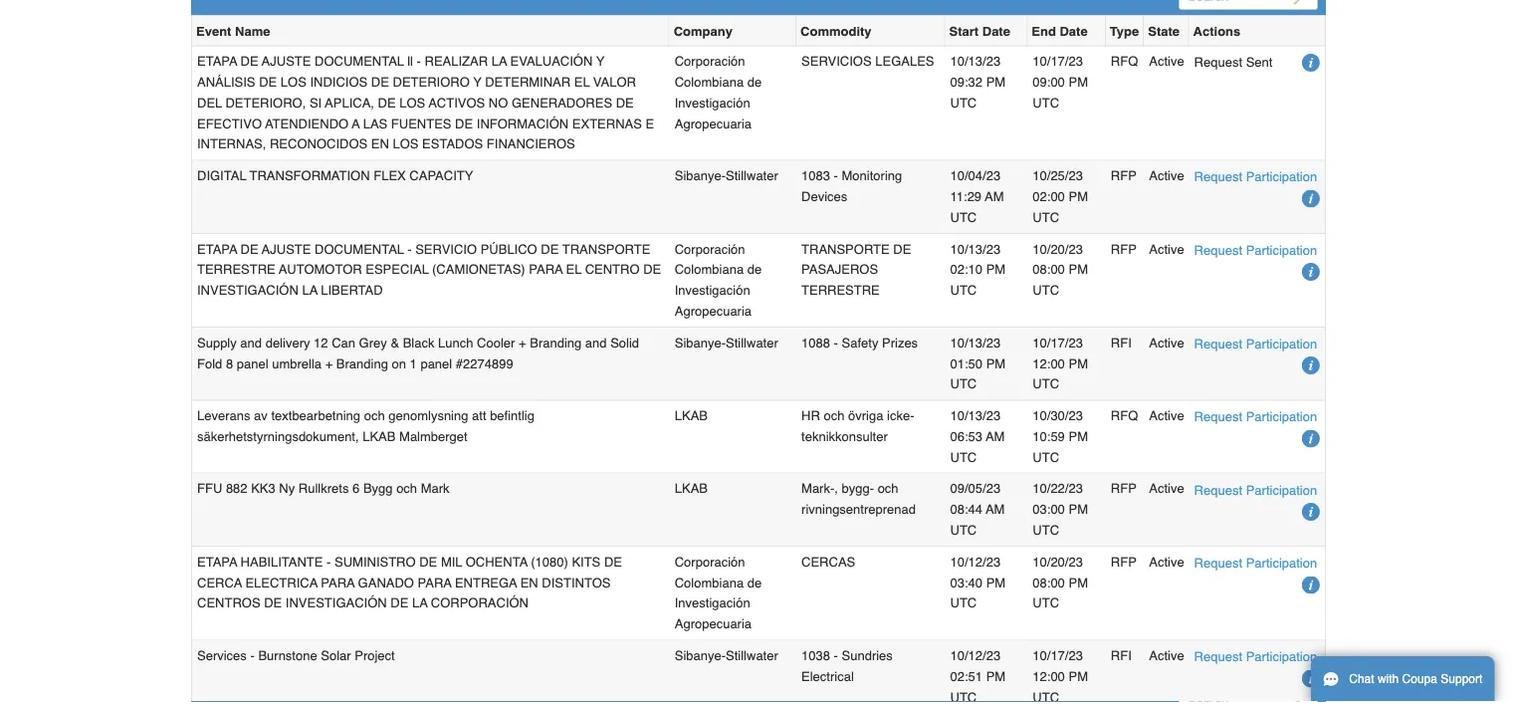 Task type: vqa. For each thing, say whether or not it's contained in the screenshot.
fourth Request Participation
yes



Task type: describe. For each thing, give the bounding box(es) containing it.
pm inside 10/25/23 02:00 pm utc
[[1069, 189, 1089, 204]]

date for start date
[[983, 23, 1011, 38]]

corporación colombiana de investigación agropecuaria for servicios
[[675, 54, 762, 131]]

bygg
[[363, 481, 393, 496]]

10/20/23 for 10/12/23 03:40 pm utc
[[1033, 554, 1084, 569]]

- right 1088
[[834, 335, 839, 350]]

event name
[[196, 23, 270, 38]]

stillwater for 1083 - monitoring devices
[[726, 168, 779, 183]]

3 de from the top
[[748, 575, 762, 590]]

1
[[410, 356, 417, 371]]

documental for ll
[[315, 54, 404, 69]]

utc inside 10/12/23 03:40 pm utc
[[951, 596, 977, 611]]

1 horizontal spatial para
[[418, 575, 452, 590]]

rfq for 10/17/23 09:00 pm utc
[[1111, 54, 1139, 69]]

att
[[472, 408, 487, 423]]

10/12/23 03:40 pm utc
[[951, 554, 1006, 611]]

10/12/23 for 03:40
[[951, 554, 1001, 569]]

10/12/23 for 02:51
[[951, 648, 1001, 663]]

och inside leverans av textbearbetning och genomlysning att befintlig säkerhetstyrningsdokument, lkab malmberget
[[364, 408, 385, 423]]

determinar
[[485, 74, 571, 89]]

investigación inside etapa de ajuste documental - servicio público de transporte terrestre automotor especial (camionetas) para el centro de investigación la libertad
[[197, 283, 299, 298]]

01:50
[[951, 356, 983, 371]]

de up deterioro,
[[259, 74, 277, 89]]

commodity
[[801, 23, 872, 38]]

público
[[481, 241, 538, 256]]

participation for 09/05/23 08:44 am utc
[[1247, 482, 1318, 497]]

support
[[1442, 672, 1483, 686]]

10/17/23 09:00 pm utc
[[1033, 54, 1089, 110]]

el inside etapa de ajuste documental - servicio público de transporte terrestre automotor especial (camionetas) para el centro de investigación la libertad
[[566, 262, 582, 277]]

black
[[403, 335, 435, 350]]

Search text field
[[1179, 0, 1319, 10]]

ll
[[408, 54, 413, 69]]

6
[[353, 481, 360, 496]]

02:10
[[951, 262, 983, 277]]

análisis
[[197, 74, 256, 89]]

distintos
[[542, 575, 611, 590]]

request for 09/05/23 08:44 am utc
[[1195, 482, 1243, 497]]

with
[[1378, 672, 1400, 686]]

fold
[[197, 356, 222, 371]]

10/13/23 for 09:32
[[951, 54, 1001, 69]]

active for 10/12/23 02:51 pm utc
[[1150, 648, 1185, 663]]

utc right 10/12/23 03:40 pm utc
[[1033, 596, 1060, 611]]

start
[[950, 23, 979, 38]]

investigación for etapa de ajuste documental ll - realizar la evaluación y análisis de los indicios de deterioro y determinar el valor del deterioro, si aplica, de los activos no generadores de efectivo atendiendo a las fuentes de información externas e internas, reconocidos en los estados financieros
[[675, 95, 751, 110]]

colombiana for etapa de ajuste documental - servicio público de transporte terrestre automotor especial (camionetas) para el centro de investigación la libertad
[[675, 262, 744, 277]]

utc inside the 10/13/23 01:50 pm utc
[[951, 377, 977, 391]]

10/20/23 08:00 pm utc for 10/12/23
[[1033, 554, 1089, 611]]

lkab for bygg
[[675, 481, 708, 496]]

request participation for 09/05/23 08:44 am utc
[[1195, 482, 1318, 497]]

befintlig
[[490, 408, 535, 423]]

lkab inside leverans av textbearbetning och genomlysning att befintlig säkerhetstyrningsdokument, lkab malmberget
[[363, 429, 396, 444]]

active for 09/05/23 08:44 am utc
[[1150, 481, 1185, 496]]

ny
[[279, 481, 295, 496]]

och left mark
[[397, 481, 417, 496]]

evaluación
[[510, 54, 593, 69]]

search image
[[1294, 0, 1312, 5]]

lunch
[[438, 335, 474, 350]]

servicios
[[802, 54, 872, 69]]

1 panel from the left
[[237, 356, 268, 371]]

rullkrets
[[299, 481, 349, 496]]

sent
[[1247, 54, 1273, 69]]

de right kits
[[604, 554, 622, 569]]

legales
[[876, 54, 935, 69]]

request participation for 10/12/23 02:51 pm utc
[[1195, 649, 1318, 664]]

rfp for 10/13/23 02:10 pm utc
[[1111, 241, 1137, 256]]

de right centro
[[644, 262, 662, 277]]

10/04/23 11:29 am utc
[[951, 168, 1004, 225]]

e
[[646, 116, 655, 131]]

company button
[[674, 20, 733, 41]]

si
[[310, 95, 322, 110]]

la inside etapa de ajuste documental - servicio público de transporte terrestre automotor especial (camionetas) para el centro de investigación la libertad
[[302, 283, 318, 298]]

el inside etapa de ajuste documental ll - realizar la evaluación y análisis de los indicios de deterioro y determinar el valor del deterioro, si aplica, de los activos no generadores de efectivo atendiendo a las fuentes de información externas e internas, reconocidos en los estados financieros
[[574, 74, 590, 89]]

de right público
[[541, 241, 559, 256]]

(camionetas)
[[432, 262, 526, 277]]

can
[[332, 335, 356, 350]]

de down ganado
[[391, 596, 409, 611]]

investigación for etapa habilitante - suministro de mil ochenta (1080) kits de cerca electrica para ganado para entrega en distintos centros de investigación de la corporación
[[675, 596, 751, 611]]

participation for 10/12/23 03:40 pm utc
[[1247, 555, 1318, 570]]

event name button
[[196, 20, 270, 41]]

fuentes
[[391, 116, 452, 131]]

1 horizontal spatial branding
[[530, 335, 582, 350]]

request for 10/12/23 03:40 pm utc
[[1195, 555, 1243, 570]]

company
[[674, 23, 733, 38]]

type
[[1110, 23, 1140, 38]]

ochenta
[[466, 554, 528, 569]]

active for 10/13/23 09:32 pm utc
[[1150, 54, 1185, 69]]

monitoring
[[842, 168, 903, 183]]

libertad
[[321, 283, 383, 298]]

10/17/23 for 10/13/23 01:50 pm utc
[[1033, 335, 1084, 350]]

request participation button for 10/13/23 01:50 pm utc
[[1195, 333, 1318, 354]]

leverans
[[197, 408, 250, 423]]

rivningsentreprenad
[[802, 502, 916, 517]]

agropecuaria for etapa de ajuste documental - servicio público de transporte terrestre automotor especial (camionetas) para el centro de investigación la libertad
[[675, 303, 752, 318]]

on
[[392, 356, 406, 371]]

utc inside the 10/13/23 09:32 pm utc
[[951, 95, 977, 110]]

request participation button for 10/12/23 03:40 pm utc
[[1195, 552, 1318, 573]]

start date button
[[950, 20, 1011, 41]]

en inside etapa de ajuste documental ll - realizar la evaluación y análisis de los indicios de deterioro y determinar el valor del deterioro, si aplica, de los activos no generadores de efectivo atendiendo a las fuentes de información externas e internas, reconocidos en los estados financieros
[[371, 137, 389, 151]]

2 and from the left
[[586, 335, 607, 350]]

- inside etapa de ajuste documental - servicio público de transporte terrestre automotor especial (camionetas) para el centro de investigación la libertad
[[408, 241, 412, 256]]

08:00 for 10/12/23
[[1033, 575, 1066, 590]]

request participation button for 10/04/23 11:29 am utc
[[1195, 166, 1318, 187]]

end date button
[[1032, 20, 1088, 41]]

stillwater for 1038 - sundries electrical
[[726, 648, 779, 663]]

servicio
[[415, 241, 477, 256]]

investigación for etapa de ajuste documental - servicio público de transporte terrestre automotor especial (camionetas) para el centro de investigación la libertad
[[675, 283, 751, 298]]

utc inside "10/17/23 09:00 pm utc"
[[1033, 95, 1060, 110]]

de for servicios
[[748, 74, 762, 89]]

etapa de ajuste documental - servicio público de transporte terrestre automotor especial (camionetas) para el centro de investigación la libertad
[[197, 241, 662, 298]]

etapa habilitante - suministro de mil ochenta (1080) kits de cerca electrica para ganado para entrega en distintos centros de investigación de la corporación
[[197, 554, 622, 611]]

10/30/23
[[1033, 408, 1084, 423]]

request participation button for 09/05/23 08:44 am utc
[[1195, 479, 1318, 500]]

ffu
[[197, 481, 222, 496]]

commodity button
[[801, 20, 872, 41]]

10/22/23 03:00 pm utc
[[1033, 481, 1089, 538]]

atendiendo
[[265, 116, 349, 131]]

sundries
[[842, 648, 893, 663]]

corporación for etapa habilitante - suministro de mil ochenta (1080) kits de cerca electrica para ganado para entrega en distintos centros de investigación de la corporación
[[675, 554, 746, 569]]

1088 - safety prizes
[[802, 335, 918, 350]]

de down digital
[[241, 241, 259, 256]]

estados
[[422, 137, 483, 151]]

utc inside 10/13/23 02:10 pm utc
[[951, 283, 977, 298]]

malmberget
[[399, 429, 468, 444]]

09/05/23
[[951, 481, 1001, 496]]

deterioro,
[[226, 95, 306, 110]]

10:59
[[1033, 429, 1066, 444]]

utc inside 10/13/23 06:53 am utc
[[951, 450, 977, 465]]

ajuste for análisis
[[262, 54, 311, 69]]

habilitante
[[241, 554, 323, 569]]

1 and from the left
[[240, 335, 262, 350]]

deterioro
[[393, 74, 470, 89]]

10/13/23 for 01:50
[[951, 335, 1001, 350]]

digital transformation  flex capacity
[[197, 168, 474, 183]]

rfi for 10/12/23 02:51 pm utc
[[1111, 648, 1132, 663]]

10/13/23 01:50 pm utc
[[951, 335, 1006, 391]]

leverans av textbearbetning och genomlysning att befintlig säkerhetstyrningsdokument, lkab malmberget
[[197, 408, 535, 444]]

prizes
[[882, 335, 918, 350]]

utc up 10/30/23
[[1033, 377, 1060, 391]]

activos
[[429, 95, 485, 110]]

request participation for 10/13/23 01:50 pm utc
[[1195, 336, 1318, 351]]

corporación for etapa de ajuste documental - servicio público de transporte terrestre automotor especial (camionetas) para el centro de investigación la libertad
[[675, 241, 746, 256]]

10/13/23 for 06:53
[[951, 408, 1001, 423]]

request for 10/13/23 02:10 pm utc
[[1195, 242, 1243, 257]]

safety
[[842, 335, 879, 350]]

10/25/23 02:00 pm utc
[[1033, 168, 1089, 225]]

02:00
[[1033, 189, 1066, 204]]

10/20/23 08:00 pm utc for 10/13/23
[[1033, 241, 1089, 298]]

sibanye-stillwater for 1038
[[675, 648, 779, 663]]

1 horizontal spatial +
[[519, 335, 526, 350]]

colombiana for etapa de ajuste documental ll - realizar la evaluación y análisis de los indicios de deterioro y determinar el valor del deterioro, si aplica, de los activos no generadores de efectivo atendiendo a las fuentes de información externas e internas, reconocidos en los estados financieros
[[675, 74, 744, 89]]

request for 10/12/23 02:51 pm utc
[[1195, 649, 1243, 664]]

12:00 for 10/13/23
[[1033, 356, 1066, 371]]

sibanye-stillwater for 1083
[[675, 168, 779, 183]]

reconocidos
[[270, 137, 368, 151]]

pm inside '10/30/23 10:59 pm utc'
[[1069, 429, 1089, 444]]

request participation for 10/04/23 11:29 am utc
[[1195, 169, 1318, 184]]

utc inside 10/25/23 02:00 pm utc
[[1033, 210, 1060, 225]]

de down the valor
[[616, 95, 634, 110]]

- right services
[[250, 648, 255, 663]]

0 horizontal spatial para
[[321, 575, 355, 590]]

umbrella
[[272, 356, 322, 371]]

agropecuaria for etapa de ajuste documental ll - realizar la evaluación y análisis de los indicios de deterioro y determinar el valor del deterioro, si aplica, de los activos no generadores de efectivo atendiendo a las fuentes de información externas e internas, reconocidos en los estados financieros
[[675, 116, 752, 131]]

financieros
[[487, 137, 575, 151]]

och inside the hr och övriga icke- teknikkonsulter
[[824, 408, 845, 423]]

&
[[391, 335, 399, 350]]

pm inside 10/12/23 02:51 pm utc
[[987, 669, 1006, 684]]

3 corporación colombiana de investigación agropecuaria from the top
[[675, 554, 762, 631]]

agropecuaria for etapa habilitante - suministro de mil ochenta (1080) kits de cerca electrica para ganado para entrega en distintos centros de investigación de la corporación
[[675, 617, 752, 631]]

12:00 for 10/12/23
[[1033, 669, 1066, 684]]

participation for 10/12/23 02:51 pm utc
[[1247, 649, 1318, 664]]

kk3
[[251, 481, 276, 496]]

utc inside 10/12/23 02:51 pm utc
[[951, 690, 977, 702]]

10/04/23
[[951, 168, 1001, 183]]

stillwater for 1088 - safety prizes
[[726, 335, 779, 350]]

och inside mark-, bygg- och rivningsentreprenad
[[878, 481, 899, 496]]

(1080)
[[531, 554, 568, 569]]

indicios
[[310, 74, 368, 89]]

en inside etapa habilitante - suministro de mil ochenta (1080) kits de cerca electrica para ganado para entrega en distintos centros de investigación de la corporación
[[521, 575, 539, 590]]

am for 10/04/23
[[985, 189, 1004, 204]]

09:00
[[1033, 74, 1066, 89]]

de for transporte
[[748, 262, 762, 277]]

electrical
[[802, 669, 854, 684]]

investigación inside etapa habilitante - suministro de mil ochenta (1080) kits de cerca electrica para ganado para entrega en distintos centros de investigación de la corporación
[[286, 596, 387, 611]]

10/22/23
[[1033, 481, 1084, 496]]



Task type: locate. For each thing, give the bounding box(es) containing it.
lkab for befintlig
[[675, 408, 708, 423]]

date inside 'button'
[[1060, 23, 1088, 38]]

10/13/23 inside 10/13/23 02:10 pm utc
[[951, 241, 1001, 256]]

1 vertical spatial ajuste
[[262, 241, 311, 256]]

10/13/23 up 09:32
[[951, 54, 1001, 69]]

sibanye- for 1038
[[675, 648, 726, 663]]

1 vertical spatial rfq
[[1111, 408, 1139, 423]]

10/17/23 for 10/13/23 09:32 pm utc
[[1033, 54, 1084, 69]]

especial
[[366, 262, 429, 277]]

2 transporte from the left
[[802, 241, 890, 256]]

1 active from the top
[[1150, 54, 1185, 69]]

1 vertical spatial en
[[521, 575, 539, 590]]

10/13/23
[[951, 54, 1001, 69], [951, 241, 1001, 256], [951, 335, 1001, 350], [951, 408, 1001, 423]]

am inside 09/05/23 08:44 am utc
[[986, 502, 1005, 517]]

2 vertical spatial etapa
[[197, 554, 237, 569]]

3 etapa from the top
[[197, 554, 237, 569]]

10/30/23 10:59 pm utc
[[1033, 408, 1089, 465]]

documental up "libertad"
[[315, 241, 404, 256]]

documental up indicios on the left of page
[[315, 54, 404, 69]]

request participation button for 10/12/23 02:51 pm utc
[[1195, 646, 1318, 667]]

en down (1080)
[[521, 575, 539, 590]]

2 request from the top
[[1195, 169, 1243, 184]]

utc down 10:59
[[1033, 450, 1060, 465]]

am for 10/13/23
[[986, 429, 1005, 444]]

del
[[197, 95, 222, 110]]

etapa up cerca
[[197, 554, 237, 569]]

1 vertical spatial de
[[748, 262, 762, 277]]

1 colombiana from the top
[[675, 74, 744, 89]]

- left suministro
[[327, 554, 331, 569]]

2 10/20/23 from the top
[[1033, 554, 1084, 569]]

kits
[[572, 554, 601, 569]]

etapa down digital
[[197, 241, 237, 256]]

0 vertical spatial sibanye-
[[675, 168, 726, 183]]

1 horizontal spatial and
[[586, 335, 607, 350]]

automotor
[[279, 262, 362, 277]]

suministro
[[335, 554, 416, 569]]

chat with coupa support
[[1350, 672, 1483, 686]]

0 horizontal spatial date
[[983, 23, 1011, 38]]

10/13/23 up 06:53
[[951, 408, 1001, 423]]

corporación colombiana de investigación agropecuaria for transporte
[[675, 241, 762, 318]]

etapa inside etapa habilitante - suministro de mil ochenta (1080) kits de cerca electrica para ganado para entrega en distintos centros de investigación de la corporación
[[197, 554, 237, 569]]

3 colombiana from the top
[[675, 575, 744, 590]]

stillwater left the "1038"
[[726, 648, 779, 663]]

6 request from the top
[[1195, 482, 1243, 497]]

0 vertical spatial ajuste
[[262, 54, 311, 69]]

4 active from the top
[[1150, 335, 1185, 350]]

and
[[240, 335, 262, 350], [586, 335, 607, 350]]

ajuste
[[262, 54, 311, 69], [262, 241, 311, 256]]

centros
[[197, 596, 261, 611]]

0 horizontal spatial branding
[[336, 356, 388, 371]]

la
[[492, 54, 507, 69], [302, 283, 318, 298], [412, 596, 428, 611]]

6 request participation button from the top
[[1195, 552, 1318, 573]]

6 participation from the top
[[1247, 555, 1318, 570]]

3 sibanye-stillwater from the top
[[675, 648, 779, 663]]

10/12/23 inside 10/12/23 02:51 pm utc
[[951, 648, 1001, 663]]

2 investigación from the top
[[675, 283, 751, 298]]

el up generadores
[[574, 74, 590, 89]]

1 vertical spatial etapa
[[197, 241, 237, 256]]

0 vertical spatial terrestre
[[197, 262, 276, 277]]

0 horizontal spatial en
[[371, 137, 389, 151]]

och
[[364, 408, 385, 423], [824, 408, 845, 423], [397, 481, 417, 496], [878, 481, 899, 496]]

0 vertical spatial corporación
[[675, 54, 746, 69]]

1 vertical spatial el
[[566, 262, 582, 277]]

investigación up supply
[[197, 283, 299, 298]]

1 investigación from the top
[[675, 95, 751, 110]]

4 participation from the top
[[1247, 409, 1318, 424]]

1 horizontal spatial date
[[1060, 23, 1088, 38]]

stillwater left 1083 at the right of page
[[726, 168, 779, 183]]

pasajeros
[[802, 262, 879, 277]]

ffu 882 kk3 ny rullkrets 6 bygg och mark
[[197, 481, 450, 496]]

rfp for 10/04/23 11:29 am utc
[[1111, 168, 1137, 183]]

de up aplica,
[[371, 74, 389, 89]]

mark
[[421, 481, 450, 496]]

0 vertical spatial sibanye-stillwater
[[675, 168, 779, 183]]

rfq for 10/30/23 10:59 pm utc
[[1111, 408, 1139, 423]]

etapa up análisis at the top
[[197, 54, 237, 69]]

7 participation from the top
[[1247, 649, 1318, 664]]

2 vertical spatial colombiana
[[675, 575, 744, 590]]

2 stillwater from the top
[[726, 335, 779, 350]]

investigación
[[197, 283, 299, 298], [286, 596, 387, 611]]

active for 10/13/23 06:53 am utc
[[1150, 408, 1185, 423]]

utc inside 10/22/23 03:00 pm utc
[[1033, 523, 1060, 538]]

panel
[[237, 356, 268, 371], [421, 356, 452, 371]]

2 request participation button from the top
[[1195, 239, 1318, 260]]

icke-
[[887, 408, 915, 423]]

0 vertical spatial corporación colombiana de investigación agropecuaria
[[675, 54, 762, 131]]

0 vertical spatial rfi
[[1111, 335, 1132, 350]]

10/12/23 up 03:40
[[951, 554, 1001, 569]]

para down suministro
[[321, 575, 355, 590]]

rfp for 09/05/23 08:44 am utc
[[1111, 481, 1137, 496]]

1 10/17/23 12:00 pm utc from the top
[[1033, 335, 1089, 391]]

ajuste for automotor
[[262, 241, 311, 256]]

0 horizontal spatial panel
[[237, 356, 268, 371]]

0 vertical spatial en
[[371, 137, 389, 151]]

10/20/23 down 10/25/23 02:00 pm utc
[[1033, 241, 1084, 256]]

0 vertical spatial etapa
[[197, 54, 237, 69]]

pm inside 10/12/23 03:40 pm utc
[[987, 575, 1006, 590]]

de left the mil
[[420, 554, 438, 569]]

valor
[[593, 74, 636, 89]]

services - burnstone solar project
[[197, 648, 395, 663]]

0 vertical spatial 10/12/23
[[951, 554, 1001, 569]]

1 vertical spatial investigación
[[286, 596, 387, 611]]

stillwater
[[726, 168, 779, 183], [726, 335, 779, 350], [726, 648, 779, 663]]

1 10/17/23 from the top
[[1033, 54, 1084, 69]]

+ down the 12
[[325, 356, 333, 371]]

etapa for etapa de ajuste documental - servicio público de transporte terrestre automotor especial (camionetas) para el centro de investigación la libertad
[[197, 241, 237, 256]]

2 vertical spatial corporación colombiana de investigación agropecuaria
[[675, 554, 762, 631]]

los up deterioro,
[[281, 74, 307, 89]]

1 horizontal spatial panel
[[421, 356, 452, 371]]

1 vertical spatial documental
[[315, 241, 404, 256]]

and left the solid
[[586, 335, 607, 350]]

10/17/23 inside "10/17/23 09:00 pm utc"
[[1033, 54, 1084, 69]]

03:40
[[951, 575, 983, 590]]

2 vertical spatial am
[[986, 502, 1005, 517]]

1 request participation from the top
[[1195, 169, 1318, 184]]

de inside transporte de pasajeros terrestre
[[894, 241, 912, 256]]

7 request from the top
[[1195, 555, 1243, 570]]

teknikkonsulter
[[802, 429, 888, 444]]

transformation
[[250, 168, 370, 183]]

0 vertical spatial am
[[985, 189, 1004, 204]]

10/17/23 12:00 pm utc right 10/12/23 02:51 pm utc
[[1033, 648, 1089, 702]]

4 request from the top
[[1195, 336, 1243, 351]]

el left centro
[[566, 262, 582, 277]]

10/20/23 08:00 pm utc down 10/22/23 03:00 pm utc
[[1033, 554, 1089, 611]]

2 rfi from the top
[[1111, 648, 1132, 663]]

supply and delivery 12 can grey & black lunch cooler + branding and solid fold 8 panel umbrella + branding on 1 panel #2274899
[[197, 335, 640, 371]]

1 rfq from the top
[[1111, 54, 1139, 69]]

ajuste up automotor
[[262, 241, 311, 256]]

10/17/23 right 10/12/23 02:51 pm utc
[[1033, 648, 1084, 663]]

1 vertical spatial rfi
[[1111, 648, 1132, 663]]

terrestre inside etapa de ajuste documental - servicio público de transporte terrestre automotor especial (camionetas) para el centro de investigación la libertad
[[197, 262, 276, 277]]

type state
[[1110, 23, 1180, 38]]

1 de from the top
[[748, 74, 762, 89]]

rfi for 10/13/23 01:50 pm utc
[[1111, 335, 1132, 350]]

date for end date
[[1060, 23, 1088, 38]]

2 de from the top
[[748, 262, 762, 277]]

información
[[477, 116, 569, 131]]

pm inside 10/13/23 02:10 pm utc
[[987, 262, 1006, 277]]

de
[[241, 54, 259, 69], [259, 74, 277, 89], [371, 74, 389, 89], [378, 95, 396, 110], [616, 95, 634, 110], [455, 116, 473, 131], [241, 241, 259, 256], [541, 241, 559, 256], [894, 241, 912, 256], [644, 262, 662, 277], [420, 554, 438, 569], [604, 554, 622, 569], [264, 596, 282, 611], [391, 596, 409, 611]]

08:44
[[951, 502, 983, 517]]

transporte inside transporte de pasajeros terrestre
[[802, 241, 890, 256]]

rfq right 10/30/23
[[1111, 408, 1139, 423]]

3 request participation button from the top
[[1195, 333, 1318, 354]]

2 ajuste from the top
[[262, 241, 311, 256]]

am inside 10/13/23 06:53 am utc
[[986, 429, 1005, 444]]

- inside 1083 - monitoring devices
[[834, 168, 839, 183]]

3 corporación from the top
[[675, 554, 746, 569]]

de up "las" at top left
[[378, 95, 396, 110]]

2 colombiana from the top
[[675, 262, 744, 277]]

participation for 10/13/23 01:50 pm utc
[[1247, 336, 1318, 351]]

transporte
[[563, 241, 651, 256], [802, 241, 890, 256]]

10/17/23 up 10/30/23
[[1033, 335, 1084, 350]]

0 horizontal spatial y
[[473, 74, 482, 89]]

para
[[529, 262, 563, 277], [321, 575, 355, 590], [418, 575, 452, 590]]

och up teknikkonsulter
[[824, 408, 845, 423]]

utc down 02:10
[[951, 283, 977, 298]]

date
[[983, 23, 1011, 38], [1060, 23, 1088, 38]]

0 vertical spatial 10/20/23
[[1033, 241, 1084, 256]]

event
[[196, 23, 231, 38]]

utc inside 10/04/23 11:29 am utc
[[951, 210, 977, 225]]

pm inside the 10/13/23 09:32 pm utc
[[987, 74, 1006, 89]]

- right ll at the top
[[417, 54, 421, 69]]

branding
[[530, 335, 582, 350], [336, 356, 388, 371]]

devices
[[802, 189, 848, 204]]

genomlysning
[[389, 408, 469, 423]]

rfp for 10/12/23 03:40 pm utc
[[1111, 554, 1137, 569]]

- right 1083 at the right of page
[[834, 168, 839, 183]]

1 vertical spatial lkab
[[363, 429, 396, 444]]

1 vertical spatial corporación
[[675, 241, 746, 256]]

2 vertical spatial lkab
[[675, 481, 708, 496]]

0 vertical spatial 10/17/23 12:00 pm utc
[[1033, 335, 1089, 391]]

date right end
[[1060, 23, 1088, 38]]

request for 10/13/23 06:53 am utc
[[1195, 409, 1243, 424]]

10/20/23 08:00 pm utc down 10/25/23 02:00 pm utc
[[1033, 241, 1089, 298]]

1 vertical spatial colombiana
[[675, 262, 744, 277]]

request participation button for 10/13/23 02:10 pm utc
[[1195, 239, 1318, 260]]

textbearbetning
[[271, 408, 361, 423]]

10/20/23 down 10/22/23 03:00 pm utc
[[1033, 554, 1084, 569]]

1 vertical spatial 12:00
[[1033, 669, 1066, 684]]

1 ajuste from the top
[[262, 54, 311, 69]]

state
[[1149, 23, 1180, 38]]

la up determinar
[[492, 54, 507, 69]]

1038
[[802, 648, 831, 663]]

am for 09/05/23
[[986, 502, 1005, 517]]

10/17/23 12:00 pm utc for 10/13/23
[[1033, 335, 1089, 391]]

6 active from the top
[[1150, 481, 1185, 496]]

5 request participation button from the top
[[1195, 479, 1318, 500]]

2 request participation from the top
[[1195, 242, 1318, 257]]

2 vertical spatial stillwater
[[726, 648, 779, 663]]

la inside etapa de ajuste documental ll - realizar la evaluación y análisis de los indicios de deterioro y determinar el valor del deterioro, si aplica, de los activos no generadores de efectivo atendiendo a las fuentes de información externas e internas, reconocidos en los estados financieros
[[492, 54, 507, 69]]

de down activos
[[455, 116, 473, 131]]

corporación for etapa de ajuste documental ll - realizar la evaluación y análisis de los indicios de deterioro y determinar el valor del deterioro, si aplica, de los activos no generadores de efectivo atendiendo a las fuentes de información externas e internas, reconocidos en los estados financieros
[[675, 54, 746, 69]]

chat with coupa support button
[[1312, 656, 1495, 702]]

2 sibanye-stillwater from the top
[[675, 335, 779, 350]]

10/13/23 inside 10/13/23 06:53 am utc
[[951, 408, 1001, 423]]

pm
[[987, 74, 1006, 89], [1069, 74, 1089, 89], [1069, 189, 1089, 204], [987, 262, 1006, 277], [1069, 262, 1089, 277], [987, 356, 1006, 371], [1069, 356, 1089, 371], [1069, 429, 1089, 444], [1069, 502, 1089, 517], [987, 575, 1006, 590], [1069, 575, 1089, 590], [987, 669, 1006, 684], [1069, 669, 1089, 684]]

active for 10/12/23 03:40 pm utc
[[1150, 554, 1185, 569]]

am down 10/04/23
[[985, 189, 1004, 204]]

0 horizontal spatial terrestre
[[197, 262, 276, 277]]

10/25/23
[[1033, 168, 1084, 183]]

2 12:00 from the top
[[1033, 669, 1066, 684]]

2 etapa from the top
[[197, 241, 237, 256]]

1 10/20/23 from the top
[[1033, 241, 1084, 256]]

0 horizontal spatial transporte
[[563, 241, 651, 256]]

3 stillwater from the top
[[726, 648, 779, 663]]

08:00 right 10/12/23 03:40 pm utc
[[1033, 575, 1066, 590]]

terrestre
[[197, 262, 276, 277], [802, 283, 880, 298]]

0 vertical spatial de
[[748, 74, 762, 89]]

centro
[[585, 262, 640, 277]]

utc
[[951, 95, 977, 110], [1033, 95, 1060, 110], [951, 210, 977, 225], [1033, 210, 1060, 225], [951, 283, 977, 298], [1033, 283, 1060, 298], [951, 377, 977, 391], [1033, 377, 1060, 391], [951, 450, 977, 465], [1033, 450, 1060, 465], [951, 523, 977, 538], [1033, 523, 1060, 538], [951, 596, 977, 611], [1033, 596, 1060, 611], [951, 690, 977, 702], [1033, 690, 1060, 702]]

0 vertical spatial 08:00
[[1033, 262, 1066, 277]]

etapa for etapa de ajuste documental ll - realizar la evaluación y análisis de los indicios de deterioro y determinar el valor del deterioro, si aplica, de los activos no generadores de efectivo atendiendo a las fuentes de información externas e internas, reconocidos en los estados financieros
[[197, 54, 237, 69]]

5 request from the top
[[1195, 409, 1243, 424]]

1 vertical spatial y
[[473, 74, 482, 89]]

etapa inside etapa de ajuste documental - servicio público de transporte terrestre automotor especial (camionetas) para el centro de investigación la libertad
[[197, 241, 237, 256]]

de left 10/13/23 02:10 pm utc
[[894, 241, 912, 256]]

0 vertical spatial el
[[574, 74, 590, 89]]

2 active from the top
[[1150, 168, 1185, 183]]

2 horizontal spatial la
[[492, 54, 507, 69]]

date inside button
[[983, 23, 1011, 38]]

utc down 03:00
[[1033, 523, 1060, 538]]

servicios legales
[[802, 54, 935, 69]]

1 sibanye- from the top
[[675, 168, 726, 183]]

0 vertical spatial investigación
[[197, 283, 299, 298]]

para down the mil
[[418, 575, 452, 590]]

1 vertical spatial 10/17/23
[[1033, 335, 1084, 350]]

utc right 10/13/23 02:10 pm utc
[[1033, 283, 1060, 298]]

start date
[[950, 23, 1011, 38]]

1 vertical spatial agropecuaria
[[675, 303, 752, 318]]

participation for 10/13/23 02:10 pm utc
[[1247, 242, 1318, 257]]

date right start
[[983, 23, 1011, 38]]

utc down 02:51
[[951, 690, 977, 702]]

och left genomlysning in the left of the page
[[364, 408, 385, 423]]

entrega
[[455, 575, 517, 590]]

0 vertical spatial y
[[596, 54, 605, 69]]

3 rfp from the top
[[1111, 481, 1137, 496]]

1 corporación from the top
[[675, 54, 746, 69]]

10/20/23 for 10/13/23 02:10 pm utc
[[1033, 241, 1084, 256]]

corporación
[[431, 596, 529, 611]]

1 horizontal spatial en
[[521, 575, 539, 590]]

2 sibanye- from the top
[[675, 335, 726, 350]]

0 vertical spatial documental
[[315, 54, 404, 69]]

participation for 10/04/23 11:29 am utc
[[1247, 169, 1318, 184]]

7 request participation from the top
[[1195, 649, 1318, 664]]

1 horizontal spatial y
[[596, 54, 605, 69]]

pm inside "10/17/23 09:00 pm utc"
[[1069, 74, 1089, 89]]

documental inside etapa de ajuste documental - servicio público de transporte terrestre automotor especial (camionetas) para el centro de investigación la libertad
[[315, 241, 404, 256]]

1 vertical spatial sibanye-
[[675, 335, 726, 350]]

3 10/13/23 from the top
[[951, 335, 1001, 350]]

am down 09/05/23
[[986, 502, 1005, 517]]

2 10/17/23 12:00 pm utc from the top
[[1033, 648, 1089, 702]]

- inside "1038 - sundries electrical"
[[834, 648, 839, 663]]

10/12/23 up 02:51
[[951, 648, 1001, 663]]

10/17/23 for 10/12/23 02:51 pm utc
[[1033, 648, 1084, 663]]

colombiana for etapa habilitante - suministro de mil ochenta (1080) kits de cerca electrica para ganado para entrega en distintos centros de investigación de la corporación
[[675, 575, 744, 590]]

1 vertical spatial stillwater
[[726, 335, 779, 350]]

1 vertical spatial 10/20/23 08:00 pm utc
[[1033, 554, 1089, 611]]

7 request participation button from the top
[[1195, 646, 1318, 667]]

en down "las" at top left
[[371, 137, 389, 151]]

0 vertical spatial 10/20/23 08:00 pm utc
[[1033, 241, 1089, 298]]

transporte up centro
[[563, 241, 651, 256]]

10/13/23 inside the 10/13/23 01:50 pm utc
[[951, 335, 1001, 350]]

,
[[835, 481, 839, 496]]

2 vertical spatial sibanye-stillwater
[[675, 648, 779, 663]]

1 vertical spatial 10/20/23
[[1033, 554, 1084, 569]]

a
[[352, 116, 360, 131]]

2 corporación colombiana de investigación agropecuaria from the top
[[675, 241, 762, 318]]

participation
[[1247, 169, 1318, 184], [1247, 242, 1318, 257], [1247, 336, 1318, 351], [1247, 409, 1318, 424], [1247, 482, 1318, 497], [1247, 555, 1318, 570], [1247, 649, 1318, 664]]

documental for -
[[315, 241, 404, 256]]

participation for 10/13/23 06:53 am utc
[[1247, 409, 1318, 424]]

2 vertical spatial de
[[748, 575, 762, 590]]

de down name
[[241, 54, 259, 69]]

2 vertical spatial los
[[393, 137, 419, 151]]

1 horizontal spatial la
[[412, 596, 428, 611]]

chat
[[1350, 672, 1375, 686]]

1038 - sundries electrical
[[802, 648, 893, 684]]

1 vertical spatial am
[[986, 429, 1005, 444]]

para inside etapa de ajuste documental - servicio público de transporte terrestre automotor especial (camionetas) para el centro de investigación la libertad
[[529, 262, 563, 277]]

1 vertical spatial 10/17/23 12:00 pm utc
[[1033, 648, 1089, 702]]

7 active from the top
[[1150, 554, 1185, 569]]

0 vertical spatial branding
[[530, 335, 582, 350]]

2 date from the left
[[1060, 23, 1088, 38]]

- inside etapa habilitante - suministro de mil ochenta (1080) kits de cerca electrica para ganado para entrega en distintos centros de investigación de la corporación
[[327, 554, 331, 569]]

0 vertical spatial +
[[519, 335, 526, 350]]

2 vertical spatial 10/17/23
[[1033, 648, 1084, 663]]

1 horizontal spatial terrestre
[[802, 283, 880, 298]]

utc down 03:40
[[951, 596, 977, 611]]

0 vertical spatial los
[[281, 74, 307, 89]]

- up 'especial'
[[408, 241, 412, 256]]

02:51
[[951, 669, 983, 684]]

etapa inside etapa de ajuste documental ll - realizar la evaluación y análisis de los indicios de deterioro y determinar el valor del deterioro, si aplica, de los activos no generadores de efectivo atendiendo a las fuentes de información externas e internas, reconocidos en los estados financieros
[[197, 54, 237, 69]]

sibanye-
[[675, 168, 726, 183], [675, 335, 726, 350], [675, 648, 726, 663]]

- right the "1038"
[[834, 648, 839, 663]]

- inside etapa de ajuste documental ll - realizar la evaluación y análisis de los indicios de deterioro y determinar el valor del deterioro, si aplica, de los activos no generadores de efectivo atendiendo a las fuentes de información externas e internas, reconocidos en los estados financieros
[[417, 54, 421, 69]]

03:00
[[1033, 502, 1066, 517]]

request participation for 10/13/23 06:53 am utc
[[1195, 409, 1318, 424]]

ajuste inside etapa de ajuste documental ll - realizar la evaluación y análisis de los indicios de deterioro y determinar el valor del deterioro, si aplica, de los activos no generadores de efectivo atendiendo a las fuentes de información externas e internas, reconocidos en los estados financieros
[[262, 54, 311, 69]]

etapa for etapa habilitante - suministro de mil ochenta (1080) kits de cerca electrica para ganado para entrega en distintos centros de investigación de la corporación
[[197, 554, 237, 569]]

utc down 08:44
[[951, 523, 977, 538]]

corporación
[[675, 54, 746, 69], [675, 241, 746, 256], [675, 554, 746, 569]]

1 vertical spatial 08:00
[[1033, 575, 1066, 590]]

0 vertical spatial colombiana
[[675, 74, 744, 89]]

1 etapa from the top
[[197, 54, 237, 69]]

1 10/12/23 from the top
[[951, 554, 1001, 569]]

10/17/23 12:00 pm utc up 10/30/23
[[1033, 335, 1089, 391]]

08:00 for 10/13/23
[[1033, 262, 1066, 277]]

utc inside '10/30/23 10:59 pm utc'
[[1033, 450, 1060, 465]]

1 12:00 from the top
[[1033, 356, 1066, 371]]

1 rfi from the top
[[1111, 335, 1132, 350]]

1 vertical spatial sibanye-stillwater
[[675, 335, 779, 350]]

4 request participation from the top
[[1195, 409, 1318, 424]]

4 rfp from the top
[[1111, 554, 1137, 569]]

1 vertical spatial la
[[302, 283, 318, 298]]

08:00 right 10/13/23 02:10 pm utc
[[1033, 262, 1066, 277]]

0 vertical spatial investigación
[[675, 95, 751, 110]]

2 vertical spatial la
[[412, 596, 428, 611]]

request participation for 10/12/23 03:40 pm utc
[[1195, 555, 1318, 570]]

10/13/23 inside the 10/13/23 09:32 pm utc
[[951, 54, 1001, 69]]

2 10/12/23 from the top
[[951, 648, 1001, 663]]

1 vertical spatial investigación
[[675, 283, 751, 298]]

5 request participation from the top
[[1195, 482, 1318, 497]]

1083 - monitoring devices
[[802, 168, 903, 204]]

am right 06:53
[[986, 429, 1005, 444]]

1 transporte from the left
[[563, 241, 651, 256]]

panel right 1
[[421, 356, 452, 371]]

8 active from the top
[[1150, 648, 1185, 663]]

2 panel from the left
[[421, 356, 452, 371]]

3 agropecuaria from the top
[[675, 617, 752, 631]]

sibanye-stillwater left the "1038"
[[675, 648, 779, 663]]

4 request participation button from the top
[[1195, 406, 1318, 427]]

y up the valor
[[596, 54, 605, 69]]

1 stillwater from the top
[[726, 168, 779, 183]]

2 vertical spatial investigación
[[675, 596, 751, 611]]

10/20/23
[[1033, 241, 1084, 256], [1033, 554, 1084, 569]]

0 vertical spatial lkab
[[675, 408, 708, 423]]

terrestre down "pasajeros"
[[802, 283, 880, 298]]

sibanye-stillwater
[[675, 168, 779, 183], [675, 335, 779, 350], [675, 648, 779, 663]]

transporte inside etapa de ajuste documental - servicio público de transporte terrestre automotor especial (camionetas) para el centro de investigación la libertad
[[563, 241, 651, 256]]

1 08:00 from the top
[[1033, 262, 1066, 277]]

10/12/23 inside 10/12/23 03:40 pm utc
[[951, 554, 1001, 569]]

2 10/17/23 from the top
[[1033, 335, 1084, 350]]

2 08:00 from the top
[[1033, 575, 1066, 590]]

request for 10/04/23 11:29 am utc
[[1195, 169, 1243, 184]]

1 request from the top
[[1195, 54, 1243, 69]]

rfq down type button
[[1111, 54, 1139, 69]]

sibanye-stillwater for 1088
[[675, 335, 779, 350]]

investigación
[[675, 95, 751, 110], [675, 283, 751, 298], [675, 596, 751, 611]]

la down ganado
[[412, 596, 428, 611]]

de down electrica
[[264, 596, 282, 611]]

transporte de pasajeros terrestre
[[802, 241, 912, 298]]

1 vertical spatial branding
[[336, 356, 388, 371]]

3 request participation from the top
[[1195, 336, 1318, 351]]

0 vertical spatial la
[[492, 54, 507, 69]]

0 vertical spatial 10/17/23
[[1033, 54, 1084, 69]]

sibanye- for 1088
[[675, 335, 726, 350]]

#2274899
[[456, 356, 514, 371]]

utc down 02:00
[[1033, 210, 1060, 225]]

realizar
[[425, 54, 488, 69]]

1 agropecuaria from the top
[[675, 116, 752, 131]]

0 vertical spatial rfq
[[1111, 54, 1139, 69]]

2 documental from the top
[[315, 241, 404, 256]]

3 10/17/23 from the top
[[1033, 648, 1084, 663]]

4 10/13/23 from the top
[[951, 408, 1001, 423]]

utc right 10/12/23 02:51 pm utc
[[1033, 690, 1060, 702]]

la inside etapa habilitante - suministro de mil ochenta (1080) kits de cerca electrica para ganado para entrega en distintos centros de investigación de la corporación
[[412, 596, 428, 611]]

1 vertical spatial los
[[400, 95, 426, 110]]

08:00
[[1033, 262, 1066, 277], [1033, 575, 1066, 590]]

1 vertical spatial corporación colombiana de investigación agropecuaria
[[675, 241, 762, 318]]

utc inside 09/05/23 08:44 am utc
[[951, 523, 977, 538]]

pm inside the 10/13/23 01:50 pm utc
[[987, 356, 1006, 371]]

type button
[[1110, 20, 1140, 41]]

1 sibanye-stillwater from the top
[[675, 168, 779, 183]]

los down fuentes
[[393, 137, 419, 151]]

utc down 06:53
[[951, 450, 977, 465]]

2 10/20/23 08:00 pm utc from the top
[[1033, 554, 1089, 611]]

para down público
[[529, 262, 563, 277]]

terrestre inside transporte de pasajeros terrestre
[[802, 283, 880, 298]]

utc down 09:32
[[951, 95, 977, 110]]

request participation button
[[1195, 166, 1318, 187], [1195, 239, 1318, 260], [1195, 333, 1318, 354], [1195, 406, 1318, 427], [1195, 479, 1318, 500], [1195, 552, 1318, 573], [1195, 646, 1318, 667]]

0 vertical spatial stillwater
[[726, 168, 779, 183]]

sibanye-stillwater left 1088
[[675, 335, 779, 350]]

ajuste down name
[[262, 54, 311, 69]]

10/13/23 for 02:10
[[951, 241, 1001, 256]]

active for 10/13/23 02:10 pm utc
[[1150, 241, 1185, 256]]

documental inside etapa de ajuste documental ll - realizar la evaluación y análisis de los indicios de deterioro y determinar el valor del deterioro, si aplica, de los activos no generadores de efectivo atendiendo a las fuentes de información externas e internas, reconocidos en los estados financieros
[[315, 54, 404, 69]]

2 vertical spatial sibanye-
[[675, 648, 726, 663]]

1 rfp from the top
[[1111, 168, 1137, 183]]

0 vertical spatial agropecuaria
[[675, 116, 752, 131]]

5 active from the top
[[1150, 408, 1185, 423]]

1 vertical spatial terrestre
[[802, 283, 880, 298]]

branding down grey
[[336, 356, 388, 371]]

06:53
[[951, 429, 983, 444]]

1 documental from the top
[[315, 54, 404, 69]]

1 horizontal spatial transporte
[[802, 241, 890, 256]]

1 vertical spatial +
[[325, 356, 333, 371]]

10/13/23 up 02:10
[[951, 241, 1001, 256]]

1 vertical spatial 10/12/23
[[951, 648, 1001, 663]]

1 corporación colombiana de investigación agropecuaria from the top
[[675, 54, 762, 131]]

09/05/23 08:44 am utc
[[951, 481, 1005, 538]]

3 active from the top
[[1150, 241, 1185, 256]]

2 vertical spatial corporación
[[675, 554, 746, 569]]

colombiana
[[675, 74, 744, 89], [675, 262, 744, 277], [675, 575, 744, 590]]

och right bygg-
[[878, 481, 899, 496]]

mark-
[[802, 481, 835, 496]]

2 rfq from the top
[[1111, 408, 1139, 423]]

solid
[[611, 335, 640, 350]]

3 investigación from the top
[[675, 596, 751, 611]]

los up fuentes
[[400, 95, 426, 110]]

active for 10/04/23 11:29 am utc
[[1150, 168, 1185, 183]]

branding right cooler
[[530, 335, 582, 350]]

y up activos
[[473, 74, 482, 89]]

2 corporación from the top
[[675, 241, 746, 256]]

3 sibanye- from the top
[[675, 648, 726, 663]]

request for 10/13/23 01:50 pm utc
[[1195, 336, 1243, 351]]

5 participation from the top
[[1247, 482, 1318, 497]]

utc down 01:50
[[951, 377, 977, 391]]

1 request participation button from the top
[[1195, 166, 1318, 187]]

bygg-
[[842, 481, 875, 496]]

request participation for 10/13/23 02:10 pm utc
[[1195, 242, 1318, 257]]

12
[[314, 335, 328, 350]]

burnstone
[[258, 648, 317, 663]]

la down automotor
[[302, 283, 318, 298]]

sibanye-stillwater left 1083 at the right of page
[[675, 168, 779, 183]]

2 rfp from the top
[[1111, 241, 1137, 256]]

am inside 10/04/23 11:29 am utc
[[985, 189, 1004, 204]]

0 horizontal spatial and
[[240, 335, 262, 350]]

utc down 09:00
[[1033, 95, 1060, 110]]

utc down 11:29
[[951, 210, 977, 225]]

request participation button for 10/13/23 06:53 am utc
[[1195, 406, 1318, 427]]

1 date from the left
[[983, 23, 1011, 38]]

8 request from the top
[[1195, 649, 1243, 664]]

0 vertical spatial 12:00
[[1033, 356, 1066, 371]]

6 request participation from the top
[[1195, 555, 1318, 570]]

active for 10/13/23 01:50 pm utc
[[1150, 335, 1185, 350]]

investigación up solar
[[286, 596, 387, 611]]

2 10/13/23 from the top
[[951, 241, 1001, 256]]

sibanye- for 1083
[[675, 168, 726, 183]]

end date
[[1032, 23, 1088, 38]]

actions
[[1194, 23, 1241, 38]]

panel right 8
[[237, 356, 268, 371]]

ajuste inside etapa de ajuste documental - servicio público de transporte terrestre automotor especial (camionetas) para el centro de investigación la libertad
[[262, 241, 311, 256]]

2 agropecuaria from the top
[[675, 303, 752, 318]]

stillwater left 1088
[[726, 335, 779, 350]]

2 vertical spatial agropecuaria
[[675, 617, 752, 631]]

2 horizontal spatial para
[[529, 262, 563, 277]]

pm inside 10/22/23 03:00 pm utc
[[1069, 502, 1089, 517]]



